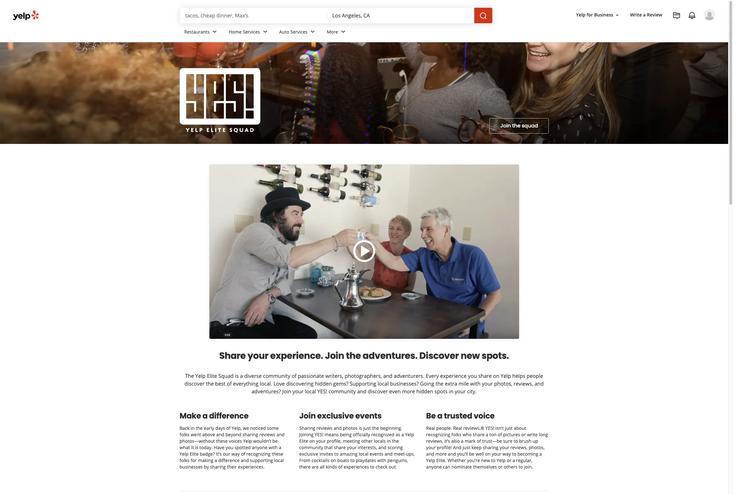 Task type: locate. For each thing, give the bounding box(es) containing it.
recognizing
[[427, 432, 451, 438], [247, 451, 271, 457]]

who
[[463, 432, 472, 438]]

make
[[180, 411, 201, 422]]

0 horizontal spatial just
[[364, 425, 371, 432]]

the up photographers,
[[346, 350, 361, 362]]

of
[[292, 373, 297, 380], [227, 380, 232, 388], [227, 425, 231, 432], [498, 432, 503, 438], [477, 438, 482, 444], [241, 451, 245, 457], [339, 464, 343, 470]]

2 horizontal spatial or
[[522, 432, 527, 438]]

just up pictures
[[506, 425, 513, 432]]

0 vertical spatial more
[[403, 388, 416, 395]]

reviews, down helps
[[514, 380, 534, 388]]

services right the home
[[243, 29, 260, 35]]

1 horizontal spatial recognizing
[[427, 432, 451, 438]]

went
[[191, 432, 201, 438]]

2 way from the left
[[503, 451, 511, 457]]

of down the boats
[[339, 464, 343, 470]]

1 horizontal spatial hidden
[[417, 388, 434, 395]]

2 services from the left
[[291, 29, 308, 35]]

community down joining
[[300, 445, 324, 451]]

2 vertical spatial elite
[[190, 451, 199, 457]]

your up that
[[316, 438, 326, 444]]

your down mile at the bottom right of the page
[[455, 388, 466, 395]]

extra
[[445, 380, 458, 388]]

0 horizontal spatial elite
[[190, 451, 199, 457]]

yelp right the
[[196, 373, 206, 380]]

2 real from the left
[[454, 425, 463, 432]]

0 horizontal spatial more
[[403, 388, 416, 395]]

is right squad
[[235, 373, 239, 380]]

there
[[300, 464, 311, 470]]

2 vertical spatial community
[[300, 445, 324, 451]]

with down wouldn't on the left
[[269, 445, 278, 451]]

2 horizontal spatial is
[[359, 425, 363, 432]]

on down joining
[[310, 438, 315, 444]]

yelp inside "sharing reviews and photos is just the beginning. joining yes! means being officially recognized as a yelp elite on your profile, meeting other locals in the community that share your interests, and scoring exclusive invites to amazing local events and meet-ups. from cocktails on boats to playdates with penguins, there are all kinds of experiences to check out."
[[406, 432, 415, 438]]

2 horizontal spatial elite
[[300, 438, 309, 444]]

2 vertical spatial in
[[387, 438, 391, 444]]

in inside "sharing reviews and photos is just the beginning. joining yes! means being officially recognized as a yelp elite on your profile, meeting other locals in the community that share your interests, and scoring exclusive invites to amazing local events and meet-ups. from cocktails on boats to playdates with penguins, there are all kinds of experiences to check out."
[[387, 438, 391, 444]]

0 vertical spatial is
[[235, 373, 239, 380]]

scoring
[[388, 445, 403, 451]]

local
[[378, 380, 389, 388], [305, 388, 316, 395], [359, 451, 369, 457], [275, 458, 284, 464]]

1 horizontal spatial more
[[436, 451, 447, 457]]

1 horizontal spatial services
[[291, 29, 308, 35]]

yelp left the "elite."
[[427, 458, 436, 464]]

photos, down the up
[[529, 445, 545, 451]]

spots
[[435, 388, 448, 395]]

1 horizontal spatial way
[[503, 451, 511, 457]]

join inside button
[[501, 122, 512, 130]]

1 horizontal spatial just
[[463, 445, 471, 451]]

on inside the real people. real reviews.® yes! isn't just about recognizing folks who share a ton of pictures or write long reviews, it's also a mark of trust—be sure to brush up your profile! and just keep sharing your reviews, photos, and more and you'll be well on your way to becoming a yelp elite. whether you're new to yelp or a regular, anyone can nominate themselves or others to join.
[[486, 451, 491, 457]]

1 horizontal spatial with
[[378, 458, 387, 464]]

1 horizontal spatial community
[[300, 445, 324, 451]]

1 vertical spatial with
[[269, 445, 278, 451]]

the up scoring in the bottom of the page
[[392, 438, 399, 444]]

24 chevron down v2 image inside more link
[[340, 28, 348, 36]]

0 horizontal spatial discover
[[185, 380, 205, 388]]

24 chevron down v2 image for more
[[340, 28, 348, 36]]

the inside back in the early days of yelp, we noticed some folks went above and beyond sharing reviews and photos—without these voices yelp wouldn't be what it is today. have you spotted anyone with a yelp elite badge? it's our way of recognizing these folks for making a difference and supporting local businesses by sharing their experiences.
[[196, 425, 203, 432]]

elite.
[[437, 458, 447, 464]]

just down mark
[[463, 445, 471, 451]]

events up "officially"
[[356, 411, 382, 422]]

themselves
[[474, 464, 497, 470]]

join inside "the yelp elite squad is a diverse community of passionate writers, photographers, and adventurers. every experience you share on yelp helps people discover the best of everything local. love discovering hidden gems? supporting local businesses? going the extra mile with your photos, reviews, and adventures? join your local yes! community and discover even more hidden spots in your city."
[[283, 388, 292, 395]]

1 horizontal spatial new
[[482, 458, 491, 464]]

local inside back in the early days of yelp, we noticed some folks went above and beyond sharing reviews and photos—without these voices yelp wouldn't be what it is today. have you spotted anyone with a yelp elite badge? it's our way of recognizing these folks for making a difference and supporting local businesses by sharing their experiences.
[[275, 458, 284, 464]]

0 horizontal spatial with
[[269, 445, 278, 451]]

your left profile!
[[427, 445, 436, 451]]

the left squad
[[513, 122, 521, 130]]

ton
[[490, 432, 497, 438]]

exclusive up means
[[318, 411, 354, 422]]

yes! inside the real people. real reviews.® yes! isn't just about recognizing folks who share a ton of pictures or write long reviews, it's also a mark of trust—be sure to brush up your profile! and just keep sharing your reviews, photos, and more and you'll be well on your way to becoming a yelp elite. whether you're new to yelp or a regular, anyone can nominate themselves or others to join.
[[486, 425, 495, 432]]

to down amazing
[[351, 458, 355, 464]]

these up "supporting"
[[272, 451, 284, 457]]

anyone inside back in the early days of yelp, we noticed some folks went above and beyond sharing reviews and photos—without these voices yelp wouldn't be what it is today. have you spotted anyone with a yelp elite badge? it's our way of recognizing these folks for making a difference and supporting local businesses by sharing their experiences.
[[252, 445, 268, 451]]

with up city.
[[471, 380, 481, 388]]

the up "recognized"
[[373, 425, 379, 432]]

playdates
[[356, 458, 377, 464]]

on inside "the yelp elite squad is a diverse community of passionate writers, photographers, and adventurers. every experience you share on yelp helps people discover the best of everything local. love discovering hidden gems? supporting local businesses? going the extra mile with your photos, reviews, and adventures? join your local yes! community and discover even more hidden spots in your city."
[[494, 373, 500, 380]]

for
[[587, 12, 594, 18], [191, 458, 197, 464]]

0 horizontal spatial for
[[191, 458, 197, 464]]

more inside the real people. real reviews.® yes! isn't just about recognizing folks who share a ton of pictures or write long reviews, it's also a mark of trust—be sure to brush up your profile! and just keep sharing your reviews, photos, and more and you'll be well on your way to becoming a yelp elite. whether you're new to yelp or a regular, anyone can nominate themselves or others to join.
[[436, 451, 447, 457]]

to down regular,
[[519, 464, 524, 470]]

of down isn't on the bottom
[[498, 432, 503, 438]]

diverse
[[245, 373, 262, 380]]

1 real from the left
[[427, 425, 436, 432]]

0 vertical spatial reviews
[[317, 425, 333, 432]]

check
[[376, 464, 388, 470]]

None field
[[185, 12, 322, 19], [333, 12, 470, 19]]

out.
[[389, 464, 398, 470]]

business
[[595, 12, 614, 18]]

0 horizontal spatial reviews
[[260, 432, 276, 438]]

1 services from the left
[[243, 29, 260, 35]]

0 vertical spatial recognizing
[[427, 432, 451, 438]]

0 horizontal spatial recognizing
[[247, 451, 271, 457]]

0 vertical spatial photos,
[[495, 380, 513, 388]]

it's
[[216, 451, 222, 457]]

write a review
[[631, 12, 663, 18]]

you inside back in the early days of yelp, we noticed some folks went above and beyond sharing reviews and photos—without these voices yelp wouldn't be what it is today. have you spotted anyone with a yelp elite badge? it's our way of recognizing these folks for making a difference and supporting local businesses by sharing their experiences.
[[226, 445, 234, 451]]

0 horizontal spatial photos,
[[495, 380, 513, 388]]

on
[[494, 373, 500, 380], [310, 438, 315, 444], [486, 451, 491, 457], [331, 458, 337, 464]]

0 vertical spatial with
[[471, 380, 481, 388]]

2 vertical spatial share
[[334, 445, 346, 451]]

is inside "the yelp elite squad is a diverse community of passionate writers, photographers, and adventurers. every experience you share on yelp helps people discover the best of everything local. love discovering hidden gems? supporting local businesses? going the extra mile with your photos, reviews, and adventures? join your local yes! community and discover even more hidden spots in your city."
[[235, 373, 239, 380]]

join left squad
[[501, 122, 512, 130]]

1 vertical spatial in
[[191, 425, 195, 432]]

2 none field from the left
[[333, 12, 470, 19]]

2 horizontal spatial community
[[329, 388, 356, 395]]

or up brush
[[522, 432, 527, 438]]

more inside "the yelp elite squad is a diverse community of passionate writers, photographers, and adventurers. every experience you share on yelp helps people discover the best of everything local. love discovering hidden gems? supporting local businesses? going the extra mile with your photos, reviews, and adventures? join your local yes! community and discover even more hidden spots in your city."
[[403, 388, 416, 395]]

with up check
[[378, 458, 387, 464]]

elite inside "the yelp elite squad is a diverse community of passionate writers, photographers, and adventurers. every experience you share on yelp helps people discover the best of everything local. love discovering hidden gems? supporting local businesses? going the extra mile with your photos, reviews, and adventures? join your local yes! community and discover even more hidden spots in your city."
[[207, 373, 217, 380]]

difference
[[209, 411, 249, 422], [219, 458, 240, 464]]

folks
[[180, 432, 190, 438], [452, 432, 462, 438], [180, 458, 190, 464]]

trust—be
[[483, 438, 503, 444]]

with inside back in the early days of yelp, we noticed some folks went above and beyond sharing reviews and photos—without these voices yelp wouldn't be what it is today. have you spotted anyone with a yelp elite badge? it's our way of recognizing these folks for making a difference and supporting local businesses by sharing their experiences.
[[269, 445, 278, 451]]

isn't
[[496, 425, 504, 432]]

1 horizontal spatial for
[[587, 12, 594, 18]]

your up diverse
[[248, 350, 269, 362]]

be right wouldn't on the left
[[273, 438, 278, 444]]

difference inside back in the early days of yelp, we noticed some folks went above and beyond sharing reviews and photos—without these voices yelp wouldn't be what it is today. have you spotted anyone with a yelp elite badge? it's our way of recognizing these folks for making a difference and supporting local businesses by sharing their experiences.
[[219, 458, 240, 464]]

hidden down 'going'
[[417, 388, 434, 395]]

new up themselves in the right of the page
[[482, 458, 491, 464]]

0 vertical spatial sharing
[[243, 432, 258, 438]]

reviews, down brush
[[511, 445, 528, 451]]

be a trusted voice
[[427, 411, 495, 422]]

in down 'extra'
[[449, 388, 454, 395]]

0 vertical spatial anyone
[[252, 445, 268, 451]]

yes! left means
[[315, 432, 324, 438]]

join.
[[525, 464, 534, 470]]

join
[[501, 122, 512, 130], [325, 350, 345, 362], [283, 388, 292, 395], [300, 411, 316, 422]]

0 horizontal spatial you
[[226, 445, 234, 451]]

join exclusive events
[[300, 411, 382, 422]]

of inside "sharing reviews and photos is just the beginning. joining yes! means being officially recognized as a yelp elite on your profile, meeting other locals in the community that share your interests, and scoring exclusive invites to amazing local events and meet-ups. from cocktails on boats to playdates with penguins, there are all kinds of experiences to check out."
[[339, 464, 343, 470]]

local right "supporting"
[[275, 458, 284, 464]]

0 horizontal spatial community
[[263, 373, 291, 380]]

None search field
[[180, 8, 494, 23]]

the left best
[[206, 380, 214, 388]]

2 horizontal spatial 24 chevron down v2 image
[[340, 28, 348, 36]]

reviews,
[[514, 380, 534, 388], [427, 438, 444, 444], [511, 445, 528, 451]]

0 vertical spatial be
[[273, 438, 278, 444]]

0 horizontal spatial be
[[273, 438, 278, 444]]

discover down the
[[185, 380, 205, 388]]

hidden down writers,
[[315, 380, 332, 388]]

some
[[267, 425, 279, 432]]

yelp for business button
[[574, 9, 623, 21]]

1 horizontal spatial none field
[[333, 12, 470, 19]]

auto services link
[[274, 23, 322, 42]]

2 vertical spatial is
[[195, 445, 199, 451]]

1 vertical spatial you
[[226, 445, 234, 451]]

share down spots.
[[479, 373, 492, 380]]

folks up businesses
[[180, 458, 190, 464]]

0 vertical spatial community
[[263, 373, 291, 380]]

0 horizontal spatial none field
[[185, 12, 322, 19]]

of down spotted at the bottom of page
[[241, 451, 245, 457]]

3 24 chevron down v2 image from the left
[[340, 28, 348, 36]]

for up businesses
[[191, 458, 197, 464]]

yelp inside yelp for business button
[[577, 12, 586, 18]]

1 vertical spatial photos,
[[529, 445, 545, 451]]

1 vertical spatial community
[[329, 388, 356, 395]]

0 vertical spatial you
[[469, 373, 477, 380]]

1 vertical spatial anyone
[[427, 464, 442, 470]]

reviews up wouldn't on the left
[[260, 432, 276, 438]]

elite down it at bottom
[[190, 451, 199, 457]]

1 vertical spatial more
[[436, 451, 447, 457]]

folks down back
[[180, 432, 190, 438]]

1 vertical spatial events
[[370, 451, 384, 457]]

1 horizontal spatial in
[[387, 438, 391, 444]]

0 horizontal spatial is
[[195, 445, 199, 451]]

and down the supporting
[[358, 388, 367, 395]]

24 chevron down v2 image
[[262, 28, 269, 36], [309, 28, 317, 36], [340, 28, 348, 36]]

back in the early days of yelp, we noticed some folks went above and beyond sharing reviews and photos—without these voices yelp wouldn't be what it is today. have you spotted anyone with a yelp elite badge? it's our way of recognizing these folks for making a difference and supporting local businesses by sharing their experiences.
[[180, 425, 285, 470]]

more
[[327, 29, 338, 35]]

restaurants link
[[179, 23, 224, 42]]

Near text field
[[333, 12, 470, 19]]

1 vertical spatial share
[[473, 432, 485, 438]]

1 vertical spatial or
[[507, 458, 512, 464]]

sharing down the we
[[243, 432, 258, 438]]

yes!
[[318, 388, 328, 395], [486, 425, 495, 432], [315, 432, 324, 438]]

anyone down the "elite."
[[427, 464, 442, 470]]

1 none field from the left
[[185, 12, 322, 19]]

just up "officially"
[[364, 425, 371, 432]]

0 vertical spatial share
[[479, 373, 492, 380]]

0 horizontal spatial 24 chevron down v2 image
[[262, 28, 269, 36]]

2 24 chevron down v2 image from the left
[[309, 28, 317, 36]]

sharing
[[300, 425, 316, 432]]

businesses?
[[391, 380, 419, 388]]

1 way from the left
[[232, 451, 240, 457]]

discover down the supporting
[[368, 388, 388, 395]]

write a review link
[[628, 9, 666, 21]]

experiences.
[[238, 464, 265, 470]]

with inside "sharing reviews and photos is just the beginning. joining yes! means being officially recognized as a yelp elite on your profile, meeting other locals in the community that share your interests, and scoring exclusive invites to amazing local events and meet-ups. from cocktails on boats to playdates with penguins, there are all kinds of experiences to check out."
[[378, 458, 387, 464]]

for inside button
[[587, 12, 594, 18]]

on down spots.
[[494, 373, 500, 380]]

2 horizontal spatial sharing
[[483, 445, 499, 451]]

1 vertical spatial sharing
[[483, 445, 499, 451]]

1 horizontal spatial reviews
[[317, 425, 333, 432]]

real
[[427, 425, 436, 432], [454, 425, 463, 432]]

and up whether
[[448, 451, 457, 457]]

2 vertical spatial or
[[499, 464, 503, 470]]

1 vertical spatial reviews
[[260, 432, 276, 438]]

events down interests,
[[370, 451, 384, 457]]

people.
[[437, 425, 453, 432]]

0 vertical spatial yes!
[[318, 388, 328, 395]]

in down "recognized"
[[387, 438, 391, 444]]

it
[[191, 445, 194, 451]]

yelp down what
[[180, 451, 189, 457]]

0 vertical spatial elite
[[207, 373, 217, 380]]

more down businesses?
[[403, 388, 416, 395]]

0 horizontal spatial in
[[191, 425, 195, 432]]

0 horizontal spatial services
[[243, 29, 260, 35]]

is right it at bottom
[[195, 445, 199, 451]]

24 chevron down v2 image inside home services link
[[262, 28, 269, 36]]

meet the yelp elite squad image
[[209, 165, 520, 339]]

new inside the real people. real reviews.® yes! isn't just about recognizing folks who share a ton of pictures or write long reviews, it's also a mark of trust—be sure to brush up your profile! and just keep sharing your reviews, photos, and more and you'll be well on your way to becoming a yelp elite. whether you're new to yelp or a regular, anyone can nominate themselves or others to join.
[[482, 458, 491, 464]]

1 horizontal spatial is
[[235, 373, 239, 380]]

1 vertical spatial difference
[[219, 458, 240, 464]]

0 horizontal spatial hidden
[[315, 380, 332, 388]]

is up "officially"
[[359, 425, 363, 432]]

1 horizontal spatial you
[[469, 373, 477, 380]]

elite
[[207, 373, 217, 380], [300, 438, 309, 444], [190, 451, 199, 457]]

24 chevron down v2 image right more
[[340, 28, 348, 36]]

long
[[540, 432, 549, 438]]

or left "others"
[[499, 464, 503, 470]]

exclusive up "from"
[[300, 451, 319, 457]]

and up means
[[334, 425, 342, 432]]

elite inside back in the early days of yelp, we noticed some folks went above and beyond sharing reviews and photos—without these voices yelp wouldn't be what it is today. have you spotted anyone with a yelp elite badge? it's our way of recognizing these folks for making a difference and supporting local businesses by sharing their experiences.
[[190, 451, 199, 457]]

nominate
[[452, 464, 472, 470]]

recognizing inside the real people. real reviews.® yes! isn't just about recognizing folks who share a ton of pictures or write long reviews, it's also a mark of trust—be sure to brush up your profile! and just keep sharing your reviews, photos, and more and you'll be well on your way to becoming a yelp elite. whether you're new to yelp or a regular, anyone can nominate themselves or others to join.
[[427, 432, 451, 438]]

the up went
[[196, 425, 203, 432]]

1 horizontal spatial these
[[272, 451, 284, 457]]

real down trusted
[[454, 425, 463, 432]]

1 horizontal spatial real
[[454, 425, 463, 432]]

1 vertical spatial is
[[359, 425, 363, 432]]

photos,
[[495, 380, 513, 388], [529, 445, 545, 451]]

1 vertical spatial exclusive
[[300, 451, 319, 457]]

means
[[325, 432, 339, 438]]

cocktails
[[312, 458, 330, 464]]

our
[[223, 451, 231, 457]]

share your experience. join the adventures. discover new spots.
[[219, 350, 510, 362]]

share down reviews.®
[[473, 432, 485, 438]]

0 horizontal spatial way
[[232, 451, 240, 457]]

and down scoring in the bottom of the page
[[385, 451, 393, 457]]

be up you're
[[470, 451, 475, 457]]

join down love
[[283, 388, 292, 395]]

2 vertical spatial yes!
[[315, 432, 324, 438]]

24 chevron down v2 image inside auto services link
[[309, 28, 317, 36]]

hidden
[[315, 380, 332, 388], [417, 388, 434, 395]]

a
[[644, 12, 647, 18], [240, 373, 243, 380], [203, 411, 208, 422], [438, 411, 443, 422], [402, 432, 404, 438], [486, 432, 489, 438], [462, 438, 464, 444], [279, 445, 282, 451], [540, 451, 543, 457], [215, 458, 217, 464], [513, 458, 516, 464]]

reviews, inside "the yelp elite squad is a diverse community of passionate writers, photographers, and adventurers. every experience you share on yelp helps people discover the best of everything local. love discovering hidden gems? supporting local businesses? going the extra mile with your photos, reviews, and adventures? join your local yes! community and discover even more hidden spots in your city."
[[514, 380, 534, 388]]

restaurants
[[184, 29, 210, 35]]

1 vertical spatial elite
[[300, 438, 309, 444]]

0 vertical spatial events
[[356, 411, 382, 422]]

sharing right by
[[210, 464, 226, 470]]

1 horizontal spatial discover
[[368, 388, 388, 395]]

can
[[443, 464, 451, 470]]

16 chevron down v2 image
[[615, 12, 621, 18]]

be
[[273, 438, 278, 444], [470, 451, 475, 457]]

to up themselves in the right of the page
[[492, 458, 496, 464]]

for left business
[[587, 12, 594, 18]]

0 horizontal spatial or
[[499, 464, 503, 470]]

have
[[214, 445, 225, 451]]

0 vertical spatial for
[[587, 12, 594, 18]]

24 chevron down v2 image left auto
[[262, 28, 269, 36]]

is inside "sharing reviews and photos is just the beginning. joining yes! means being officially recognized as a yelp elite on your profile, meeting other locals in the community that share your interests, and scoring exclusive invites to amazing local events and meet-ups. from cocktails on boats to playdates with penguins, there are all kinds of experiences to check out."
[[359, 425, 363, 432]]

2 horizontal spatial with
[[471, 380, 481, 388]]

passionate
[[298, 373, 324, 380]]

be inside back in the early days of yelp, we noticed some folks went above and beyond sharing reviews and photos—without these voices yelp wouldn't be what it is today. have you spotted anyone with a yelp elite badge? it's our way of recognizing these folks for making a difference and supporting local businesses by sharing their experiences.
[[273, 438, 278, 444]]

elite down joining
[[300, 438, 309, 444]]

way down sure at the bottom of page
[[503, 451, 511, 457]]

or up "others"
[[507, 458, 512, 464]]

yelp left business
[[577, 12, 586, 18]]

photos, inside the real people. real reviews.® yes! isn't just about recognizing folks who share a ton of pictures or write long reviews, it's also a mark of trust—be sure to brush up your profile! and just keep sharing your reviews, photos, and more and you'll be well on your way to becoming a yelp elite. whether you're new to yelp or a regular, anyone can nominate themselves or others to join.
[[529, 445, 545, 451]]

way
[[232, 451, 240, 457], [503, 451, 511, 457]]

regular,
[[517, 458, 533, 464]]

share inside "the yelp elite squad is a diverse community of passionate writers, photographers, and adventurers. every experience you share on yelp helps people discover the best of everything local. love discovering hidden gems? supporting local businesses? going the extra mile with your photos, reviews, and adventures? join your local yes! community and discover even more hidden spots in your city."
[[479, 373, 492, 380]]

about
[[514, 425, 527, 432]]

2 vertical spatial with
[[378, 458, 387, 464]]

more up the "elite."
[[436, 451, 447, 457]]

1 horizontal spatial photos,
[[529, 445, 545, 451]]

notifications image
[[689, 12, 697, 19]]

2 vertical spatial sharing
[[210, 464, 226, 470]]

1 horizontal spatial anyone
[[427, 464, 442, 470]]

anyone down wouldn't on the left
[[252, 445, 268, 451]]

community
[[263, 373, 291, 380], [329, 388, 356, 395], [300, 445, 324, 451]]

whether
[[448, 458, 466, 464]]

0 vertical spatial these
[[216, 438, 228, 444]]

love
[[274, 380, 285, 388]]

1 24 chevron down v2 image from the left
[[262, 28, 269, 36]]

0 vertical spatial difference
[[209, 411, 249, 422]]

share down profile,
[[334, 445, 346, 451]]

1 horizontal spatial elite
[[207, 373, 217, 380]]

1 vertical spatial recognizing
[[247, 451, 271, 457]]

on right well
[[486, 451, 491, 457]]



Task type: describe. For each thing, give the bounding box(es) containing it.
recognized
[[372, 432, 395, 438]]

2 horizontal spatial just
[[506, 425, 513, 432]]

of right days
[[227, 425, 231, 432]]

services for home services
[[243, 29, 260, 35]]

discovering
[[287, 380, 314, 388]]

and right 'ups.'
[[427, 451, 435, 457]]

1 horizontal spatial sharing
[[243, 432, 258, 438]]

adventurers.
[[394, 373, 425, 380]]

it's
[[445, 438, 451, 444]]

experience
[[441, 373, 467, 380]]

1 vertical spatial reviews,
[[427, 438, 444, 444]]

photos
[[343, 425, 358, 432]]

sure
[[504, 438, 513, 444]]

24 chevron down v2 image for auto services
[[309, 28, 317, 36]]

just inside "sharing reviews and photos is just the beginning. joining yes! means being officially recognized as a yelp elite on your profile, meeting other locals in the community that share your interests, and scoring exclusive invites to amazing local events and meet-ups. from cocktails on boats to playdates with penguins, there are all kinds of experiences to check out."
[[364, 425, 371, 432]]

on up kinds
[[331, 458, 337, 464]]

going
[[421, 380, 435, 388]]

2 vertical spatial reviews,
[[511, 445, 528, 451]]

beginning.
[[381, 425, 403, 432]]

with inside "the yelp elite squad is a diverse community of passionate writers, photographers, and adventurers. every experience you share on yelp helps people discover the best of everything local. love discovering hidden gems? supporting local businesses? going the extra mile with your photos, reviews, and adventures? join your local yes! community and discover even more hidden spots in your city."
[[471, 380, 481, 388]]

back
[[180, 425, 190, 432]]

experience.
[[271, 350, 324, 362]]

the
[[185, 373, 194, 380]]

yelp left helps
[[501, 373, 512, 380]]

write
[[528, 432, 538, 438]]

city.
[[468, 388, 477, 395]]

boats
[[338, 458, 350, 464]]

of down squad
[[227, 380, 232, 388]]

squad
[[219, 373, 234, 380]]

24 chevron down v2 image
[[211, 28, 219, 36]]

all
[[320, 464, 325, 470]]

experiences
[[344, 464, 369, 470]]

noticed
[[250, 425, 266, 432]]

and up experiences.
[[241, 458, 249, 464]]

meeting
[[343, 438, 361, 444]]

becoming
[[518, 451, 539, 457]]

businesses
[[180, 464, 203, 470]]

best
[[215, 380, 226, 388]]

to up the boats
[[335, 451, 339, 457]]

search image
[[480, 12, 488, 20]]

maria w. image
[[705, 9, 716, 20]]

0 horizontal spatial sharing
[[210, 464, 226, 470]]

projects image
[[674, 12, 681, 19]]

elite inside "sharing reviews and photos is just the beginning. joining yes! means being officially recognized as a yelp elite on your profile, meeting other locals in the community that share your interests, and scoring exclusive invites to amazing local events and meet-ups. from cocktails on boats to playdates with penguins, there are all kinds of experiences to check out."
[[300, 438, 309, 444]]

photos—without
[[180, 438, 215, 444]]

being
[[340, 432, 352, 438]]

anyone inside the real people. real reviews.® yes! isn't just about recognizing folks who share a ton of pictures or write long reviews, it's also a mark of trust—be sure to brush up your profile! and just keep sharing your reviews, photos, and more and you'll be well on your way to becoming a yelp elite. whether you're new to yelp or a regular, anyone can nominate themselves or others to join.
[[427, 464, 442, 470]]

mile
[[459, 380, 469, 388]]

the inside button
[[513, 122, 521, 130]]

join up writers,
[[325, 350, 345, 362]]

helps
[[513, 373, 526, 380]]

amazing
[[340, 451, 358, 457]]

and down some
[[277, 432, 285, 438]]

a inside "sharing reviews and photos is just the beginning. joining yes! means being officially recognized as a yelp elite on your profile, meeting other locals in the community that share your interests, and scoring exclusive invites to amazing local events and meet-ups. from cocktails on boats to playdates with penguins, there are all kinds of experiences to check out."
[[402, 432, 404, 438]]

exclusive inside "sharing reviews and photos is just the beginning. joining yes! means being officially recognized as a yelp elite on your profile, meeting other locals in the community that share your interests, and scoring exclusive invites to amazing local events and meet-ups. from cocktails on boats to playdates with penguins, there are all kinds of experiences to check out."
[[300, 451, 319, 457]]

and down people
[[535, 380, 544, 388]]

user actions element
[[572, 8, 725, 48]]

0 horizontal spatial these
[[216, 438, 228, 444]]

and up even
[[384, 373, 393, 380]]

other
[[362, 438, 373, 444]]

reviews.®
[[464, 425, 485, 432]]

for inside back in the early days of yelp, we noticed some folks went above and beyond sharing reviews and photos—without these voices yelp wouldn't be what it is today. have you spotted anyone with a yelp elite badge? it's our way of recognizing these folks for making a difference and supporting local businesses by sharing their experiences.
[[191, 458, 197, 464]]

profile!
[[438, 445, 452, 451]]

events inside "sharing reviews and photos is just the beginning. joining yes! means being officially recognized as a yelp elite on your profile, meeting other locals in the community that share your interests, and scoring exclusive invites to amazing local events and meet-ups. from cocktails on boats to playdates with penguins, there are all kinds of experiences to check out."
[[370, 451, 384, 457]]

0 vertical spatial hidden
[[315, 380, 332, 388]]

folks inside the real people. real reviews.® yes! isn't just about recognizing folks who share a ton of pictures or write long reviews, it's also a mark of trust—be sure to brush up your profile! and just keep sharing your reviews, photos, and more and you'll be well on your way to becoming a yelp elite. whether you're new to yelp or a regular, anyone can nominate themselves or others to join.
[[452, 432, 462, 438]]

none field the near
[[333, 12, 470, 19]]

24 chevron down v2 image for home services
[[262, 28, 269, 36]]

voice
[[474, 411, 495, 422]]

the up spots
[[436, 380, 444, 388]]

make a difference
[[180, 411, 249, 422]]

your down discovering
[[293, 388, 304, 395]]

yes! inside "sharing reviews and photos is just the beginning. joining yes! means being officially recognized as a yelp elite on your profile, meeting other locals in the community that share your interests, and scoring exclusive invites to amazing local events and meet-ups. from cocktails on boats to playdates with penguins, there are all kinds of experiences to check out."
[[315, 432, 324, 438]]

and down the locals
[[379, 445, 387, 451]]

none field the find
[[185, 12, 322, 19]]

1 vertical spatial discover
[[368, 388, 388, 395]]

of up keep
[[477, 438, 482, 444]]

early
[[204, 425, 214, 432]]

local right the supporting
[[378, 380, 389, 388]]

more link
[[322, 23, 353, 42]]

yelp elite logo image
[[180, 68, 261, 133]]

well
[[476, 451, 485, 457]]

join the squad button
[[490, 118, 549, 134]]

0 horizontal spatial new
[[461, 350, 480, 362]]

0 vertical spatial exclusive
[[318, 411, 354, 422]]

and
[[454, 445, 462, 451]]

writers,
[[326, 373, 344, 380]]

reviews inside "sharing reviews and photos is just the beginning. joining yes! means being officially recognized as a yelp elite on your profile, meeting other locals in the community that share your interests, and scoring exclusive invites to amazing local events and meet-ups. from cocktails on boats to playdates with penguins, there are all kinds of experiences to check out."
[[317, 425, 333, 432]]

recognizing inside back in the early days of yelp, we noticed some folks went above and beyond sharing reviews and photos—without these voices yelp wouldn't be what it is today. have you spotted anyone with a yelp elite badge? it's our way of recognizing these folks for making a difference and supporting local businesses by sharing their experiences.
[[247, 451, 271, 457]]

you inside "the yelp elite squad is a diverse community of passionate writers, photographers, and adventurers. every experience you share on yelp helps people discover the best of everything local. love discovering hidden gems? supporting local businesses? going the extra mile with your photos, reviews, and adventures? join your local yes! community and discover even more hidden spots in your city."
[[469, 373, 477, 380]]

are
[[312, 464, 319, 470]]

gems?
[[334, 380, 349, 388]]

reviews inside back in the early days of yelp, we noticed some folks went above and beyond sharing reviews and photos—without these voices yelp wouldn't be what it is today. have you spotted anyone with a yelp elite badge? it's our way of recognizing these folks for making a difference and supporting local businesses by sharing their experiences.
[[260, 432, 276, 438]]

everything
[[233, 380, 259, 388]]

is for squad
[[235, 373, 239, 380]]

supporting
[[350, 380, 377, 388]]

in inside "the yelp elite squad is a diverse community of passionate writers, photographers, and adventurers. every experience you share on yelp helps people discover the best of everything local. love discovering hidden gems? supporting local businesses? going the extra mile with your photos, reviews, and adventures? join your local yes! community and discover even more hidden spots in your city."
[[449, 388, 454, 395]]

home
[[229, 29, 242, 35]]

brush
[[520, 438, 532, 444]]

a inside "the yelp elite squad is a diverse community of passionate writers, photographers, and adventurers. every experience you share on yelp helps people discover the best of everything local. love discovering hidden gems? supporting local businesses? going the extra mile with your photos, reviews, and adventures? join your local yes! community and discover even more hidden spots in your city."
[[240, 373, 243, 380]]

0 vertical spatial discover
[[185, 380, 205, 388]]

is inside back in the early days of yelp, we noticed some folks went above and beyond sharing reviews and photos—without these voices yelp wouldn't be what it is today. have you spotted anyone with a yelp elite badge? it's our way of recognizing these folks for making a difference and supporting local businesses by sharing their experiences.
[[195, 445, 199, 451]]

also
[[452, 438, 460, 444]]

local.
[[260, 380, 273, 388]]

is for photos
[[359, 425, 363, 432]]

yelp up spotted at the bottom of page
[[243, 438, 252, 444]]

adventures.
[[363, 350, 418, 362]]

their
[[227, 464, 237, 470]]

business categories element
[[179, 23, 716, 42]]

joining
[[300, 432, 314, 438]]

your down trust—be
[[492, 451, 502, 457]]

to up regular,
[[513, 451, 517, 457]]

penguins,
[[388, 458, 408, 464]]

the yelp elite squad is a diverse community of passionate writers, photographers, and adventurers. every experience you share on yelp helps people discover the best of everything local. love discovering hidden gems? supporting local businesses? going the extra mile with your photos, reviews, and adventures? join your local yes! community and discover even more hidden spots in your city.
[[185, 373, 544, 395]]

as
[[396, 432, 401, 438]]

join up sharing
[[300, 411, 316, 422]]

local inside "sharing reviews and photos is just the beginning. joining yes! means being officially recognized as a yelp elite on your profile, meeting other locals in the community that share your interests, and scoring exclusive invites to amazing local events and meet-ups. from cocktails on boats to playdates with penguins, there are all kinds of experiences to check out."
[[359, 451, 369, 457]]

1 vertical spatial these
[[272, 451, 284, 457]]

sharing reviews and photos is just the beginning. joining yes! means being officially recognized as a yelp elite on your profile, meeting other locals in the community that share your interests, and scoring exclusive invites to amazing local events and meet-ups. from cocktails on boats to playdates with penguins, there are all kinds of experiences to check out.
[[300, 425, 416, 470]]

auto
[[280, 29, 290, 35]]

share inside the real people. real reviews.® yes! isn't just about recognizing folks who share a ton of pictures or write long reviews, it's also a mark of trust—be sure to brush up your profile! and just keep sharing your reviews, photos, and more and you'll be well on your way to becoming a yelp elite. whether you're new to yelp or a regular, anyone can nominate themselves or others to join.
[[473, 432, 485, 438]]

squad
[[522, 122, 539, 130]]

what
[[180, 445, 190, 451]]

yes! inside "the yelp elite squad is a diverse community of passionate writers, photographers, and adventurers. every experience you share on yelp helps people discover the best of everything local. love discovering hidden gems? supporting local businesses? going the extra mile with your photos, reviews, and adventures? join your local yes! community and discover even more hidden spots in your city."
[[318, 388, 328, 395]]

join the squad
[[501, 122, 539, 130]]

services for auto services
[[291, 29, 308, 35]]

yelp for business
[[577, 12, 614, 18]]

officially
[[353, 432, 371, 438]]

your down sure at the bottom of page
[[500, 445, 510, 451]]

to down playdates
[[371, 464, 375, 470]]

way inside back in the early days of yelp, we noticed some folks went above and beyond sharing reviews and photos—without these voices yelp wouldn't be what it is today. have you spotted anyone with a yelp elite badge? it's our way of recognizing these folks for making a difference and supporting local businesses by sharing their experiences.
[[232, 451, 240, 457]]

every
[[426, 373, 439, 380]]

way inside the real people. real reviews.® yes! isn't just about recognizing folks who share a ton of pictures or write long reviews, it's also a mark of trust—be sure to brush up your profile! and just keep sharing your reviews, photos, and more and you'll be well on your way to becoming a yelp elite. whether you're new to yelp or a regular, anyone can nominate themselves or others to join.
[[503, 451, 511, 457]]

spotted
[[235, 445, 251, 451]]

ups.
[[407, 451, 416, 457]]

share inside "sharing reviews and photos is just the beginning. joining yes! means being officially recognized as a yelp elite on your profile, meeting other locals in the community that share your interests, and scoring exclusive invites to amazing local events and meet-ups. from cocktails on boats to playdates with penguins, there are all kinds of experiences to check out."
[[334, 445, 346, 451]]

spots.
[[482, 350, 510, 362]]

and down days
[[216, 432, 225, 438]]

photos, inside "the yelp elite squad is a diverse community of passionate writers, photographers, and adventurers. every experience you share on yelp helps people discover the best of everything local. love discovering hidden gems? supporting local businesses? going the extra mile with your photos, reviews, and adventures? join your local yes! community and discover even more hidden spots in your city."
[[495, 380, 513, 388]]

making
[[198, 458, 214, 464]]

to down pictures
[[514, 438, 519, 444]]

Find text field
[[185, 12, 322, 19]]

share
[[219, 350, 246, 362]]

sharing inside the real people. real reviews.® yes! isn't just about recognizing folks who share a ton of pictures or write long reviews, it's also a mark of trust—be sure to brush up your profile! and just keep sharing your reviews, photos, and more and you'll be well on your way to becoming a yelp elite. whether you're new to yelp or a regular, anyone can nominate themselves or others to join.
[[483, 445, 499, 451]]

community inside "sharing reviews and photos is just the beginning. joining yes! means being officially recognized as a yelp elite on your profile, meeting other locals in the community that share your interests, and scoring exclusive invites to amazing local events and meet-ups. from cocktails on boats to playdates with penguins, there are all kinds of experiences to check out."
[[300, 445, 324, 451]]

real people. real reviews.® yes! isn't just about recognizing folks who share a ton of pictures or write long reviews, it's also a mark of trust—be sure to brush up your profile! and just keep sharing your reviews, photos, and more and you'll be well on your way to becoming a yelp elite. whether you're new to yelp or a regular, anyone can nominate themselves or others to join.
[[427, 425, 549, 470]]

beyond
[[226, 432, 242, 438]]

yelp up "others"
[[497, 458, 506, 464]]

in inside back in the early days of yelp, we noticed some folks went above and beyond sharing reviews and photos—without these voices yelp wouldn't be what it is today. have you spotted anyone with a yelp elite badge? it's our way of recognizing these folks for making a difference and supporting local businesses by sharing their experiences.
[[191, 425, 195, 432]]

even
[[390, 388, 401, 395]]

your down meeting
[[347, 445, 357, 451]]

be inside the real people. real reviews.® yes! isn't just about recognizing folks who share a ton of pictures or write long reviews, it's also a mark of trust—be sure to brush up your profile! and just keep sharing your reviews, photos, and more and you'll be well on your way to becoming a yelp elite. whether you're new to yelp or a regular, anyone can nominate themselves or others to join.
[[470, 451, 475, 457]]

you'll
[[458, 451, 469, 457]]

today.
[[200, 445, 213, 451]]

local down discovering
[[305, 388, 316, 395]]

discover
[[420, 350, 460, 362]]

yelp,
[[232, 425, 242, 432]]

your right mile at the bottom right of the page
[[482, 380, 493, 388]]

photographers,
[[345, 373, 382, 380]]

above
[[202, 432, 215, 438]]

home services
[[229, 29, 260, 35]]

of up discovering
[[292, 373, 297, 380]]

1 horizontal spatial or
[[507, 458, 512, 464]]



Task type: vqa. For each thing, say whether or not it's contained in the screenshot.
ELITE in the The Back In The Early Days Of Yelp, We Noticed Some Folks Went Above And Beyond Sharing Reviews And Photos—Without These Voices Yelp Wouldn'T Be What It Is Today. Have You Spotted Anyone With A Yelp Elite Badge? It'S Our Way Of Recognizing These Folks For Making A Difference And Supporting Local Businesses By Sharing Their Experiences.
yes



